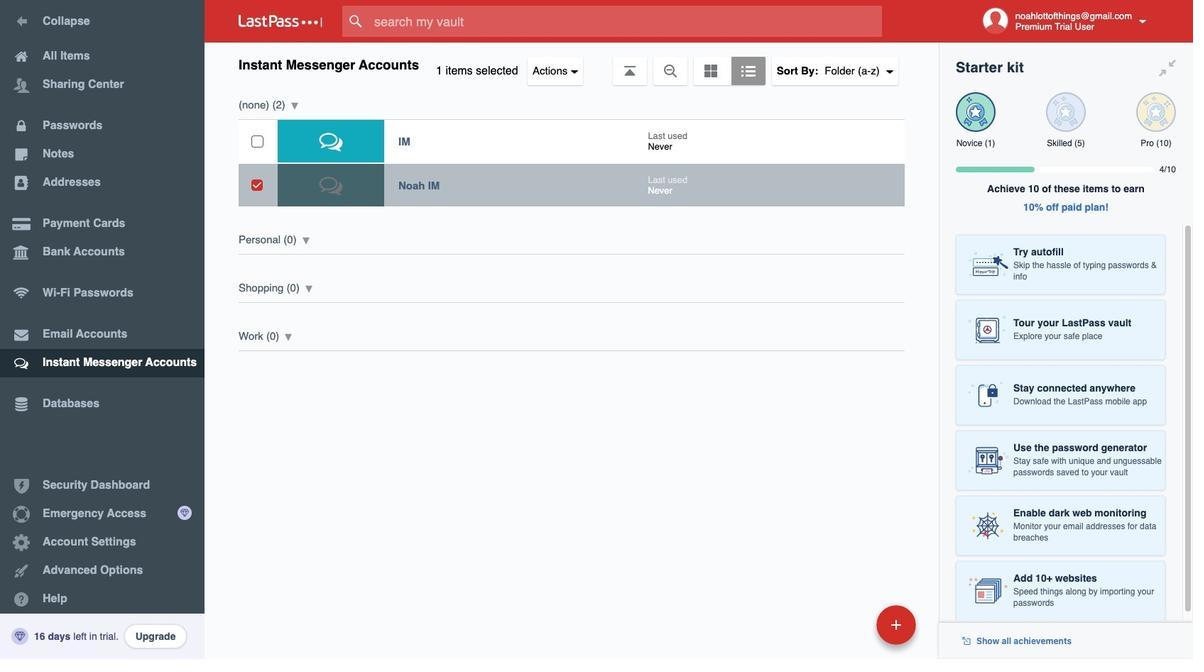 Task type: vqa. For each thing, say whether or not it's contained in the screenshot.
New item element
yes



Task type: locate. For each thing, give the bounding box(es) containing it.
search my vault text field
[[342, 6, 910, 37]]



Task type: describe. For each thing, give the bounding box(es) containing it.
main navigation navigation
[[0, 0, 205, 660]]

new item element
[[779, 605, 921, 646]]

Search search field
[[342, 6, 910, 37]]

lastpass image
[[239, 15, 322, 28]]

vault options navigation
[[205, 43, 939, 85]]

new item navigation
[[779, 602, 925, 660]]



